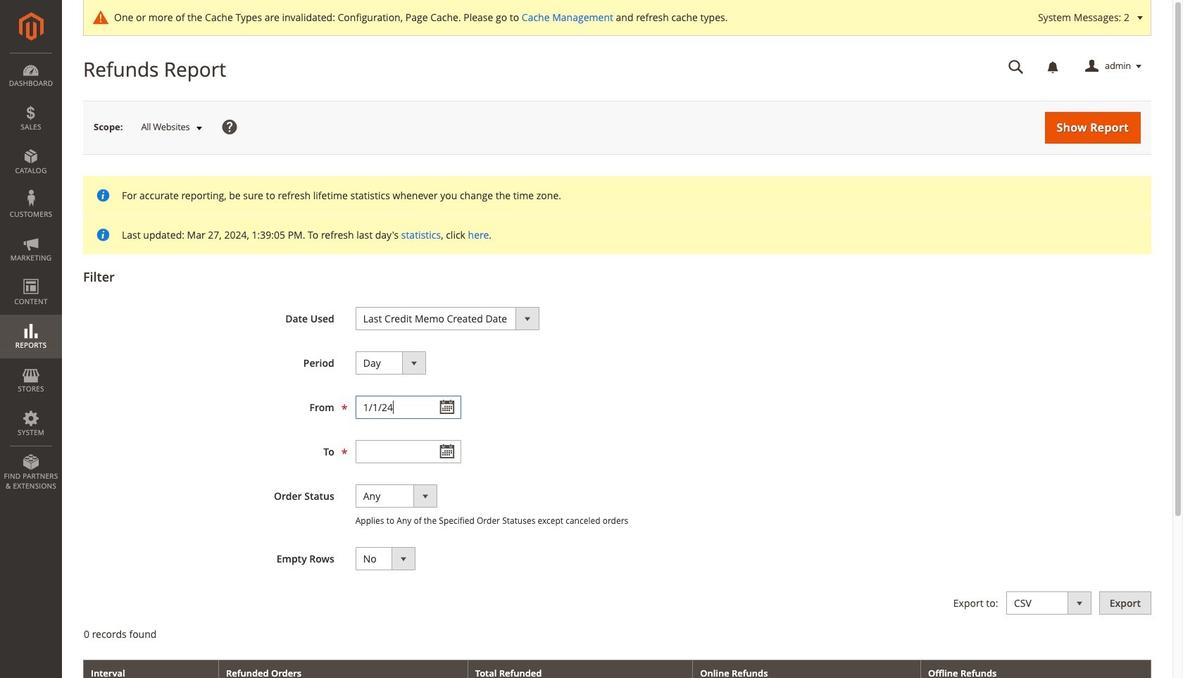 Task type: locate. For each thing, give the bounding box(es) containing it.
magento admin panel image
[[19, 12, 43, 41]]

menu bar
[[0, 53, 62, 498]]

None text field
[[999, 54, 1034, 79], [356, 396, 461, 419], [356, 440, 461, 464], [999, 54, 1034, 79], [356, 396, 461, 419], [356, 440, 461, 464]]



